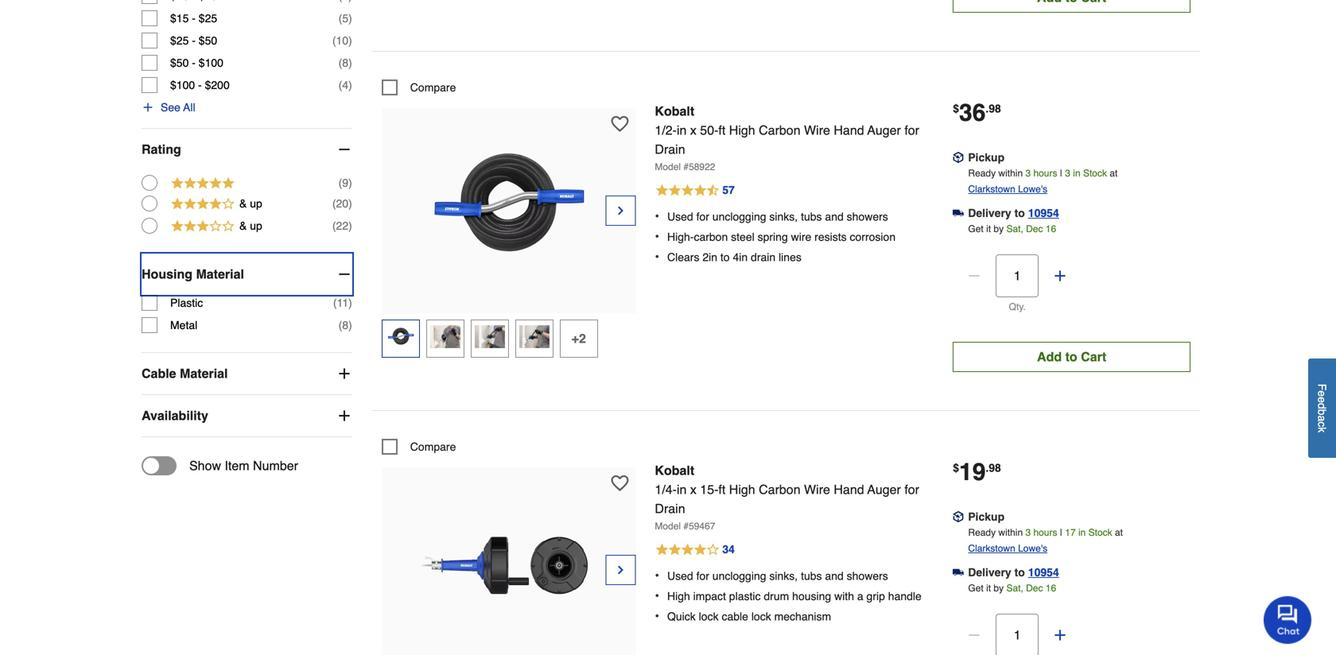 Task type: describe. For each thing, give the bounding box(es) containing it.
d
[[1316, 403, 1329, 409]]

57
[[722, 184, 735, 196]]

pickup image for 36
[[953, 152, 964, 163]]

impact
[[693, 590, 726, 603]]

see all
[[161, 101, 195, 114]]

housing
[[792, 590, 831, 603]]

9
[[342, 177, 348, 189]]

4 • from the top
[[655, 568, 659, 583]]

+2
[[572, 331, 586, 346]]

f
[[1316, 384, 1329, 391]]

0 vertical spatial 4 stars image
[[170, 196, 235, 214]]

7 ) from the top
[[348, 220, 352, 232]]

chevron right image for 1st gallery item 0 image from the bottom of the page
[[614, 562, 627, 578]]

lowe's for 19
[[1018, 543, 1047, 554]]

clears
[[667, 251, 699, 264]]

resists
[[815, 231, 847, 243]]

1 stepper number input field with increment and decrement buttons number field from the top
[[996, 254, 1039, 297]]

( 9 )
[[339, 177, 352, 189]]

drum
[[764, 590, 789, 603]]

1 vertical spatial $100
[[170, 79, 195, 92]]

get it by sat, dec 16 for 36
[[968, 223, 1056, 235]]

heart outline image
[[611, 475, 629, 492]]

option group containing (
[[142, 173, 352, 237]]

hand for 36
[[834, 123, 864, 137]]

2in
[[703, 251, 717, 264]]

k
[[1316, 427, 1329, 433]]

qty.
[[1009, 301, 1026, 312]]

get for 19
[[968, 583, 984, 594]]

( for $25 - $50
[[332, 34, 336, 47]]

5
[[342, 12, 348, 25]]

stock for 36
[[1083, 168, 1107, 179]]

3 • from the top
[[655, 249, 659, 264]]

| for 36
[[1060, 168, 1062, 179]]

ready for 19
[[968, 527, 996, 538]]

34
[[722, 543, 735, 556]]

rating
[[142, 142, 181, 157]]

it for 19
[[986, 583, 991, 594]]

in inside ready within 3 hours | 3 in stock at clarkstown lowe's
[[1073, 168, 1081, 179]]

rating button
[[142, 129, 352, 170]]

2 stepper number input field with increment and decrement buttons number field from the top
[[996, 614, 1039, 655]]

3 stars image
[[170, 218, 235, 236]]

get for 36
[[968, 223, 984, 235]]

5 ) from the top
[[348, 177, 352, 189]]

model for 36
[[655, 161, 681, 172]]

pickup image for 19
[[953, 511, 964, 523]]

1 lock from the left
[[699, 610, 719, 623]]

1/2-
[[655, 123, 677, 137]]

ft for 19
[[718, 482, 726, 497]]

hours for 19
[[1033, 527, 1057, 538]]

quick
[[667, 610, 696, 623]]

wire
[[791, 231, 811, 243]]

in inside "kobalt 1/4-in x 15-ft high carbon wire hand auger for drain model # 59467"
[[677, 482, 687, 497]]

b
[[1316, 409, 1329, 415]]

high for 19
[[729, 482, 755, 497]]

$ 36 .98
[[953, 99, 1001, 126]]

spring
[[758, 231, 788, 243]]

within for 19
[[998, 527, 1023, 538]]

5 • from the top
[[655, 588, 659, 603]]

unclogging for 19
[[712, 570, 766, 583]]

sat, for 36
[[1006, 223, 1023, 235]]

in inside ready within 3 hours | 17 in stock at clarkstown lowe's
[[1078, 527, 1086, 538]]

1 • from the top
[[655, 209, 659, 223]]

ready within 3 hours | 17 in stock at clarkstown lowe's
[[968, 527, 1123, 554]]

high-
[[667, 231, 694, 243]]

10
[[336, 34, 348, 47]]

1 e from the top
[[1316, 391, 1329, 397]]

handle
[[888, 590, 922, 603]]

add to cart button
[[953, 342, 1191, 372]]

and for 36
[[825, 210, 844, 223]]

4.5 stars image
[[655, 181, 736, 200]]

show item number
[[189, 459, 298, 473]]

57 button
[[655, 181, 934, 200]]

( 8 ) for $50 - $100
[[339, 57, 352, 69]]

cable material
[[142, 366, 228, 381]]

clarkstown for 19
[[968, 543, 1015, 554]]

lines
[[779, 251, 802, 264]]

see all button
[[142, 99, 195, 115]]

3 thumbnail image from the left
[[475, 322, 505, 352]]

housing material
[[142, 267, 244, 282]]

metal
[[170, 319, 197, 332]]

minus image inside rating 'button'
[[336, 142, 352, 158]]

) for $15 - $25
[[348, 12, 352, 25]]

2 • from the top
[[655, 229, 659, 244]]

( for $50 - $100
[[339, 57, 342, 69]]

• used for unclogging sinks, tubs and showers • high-carbon steel spring wire resists corrosion • clears 2in to 4in drain lines
[[655, 209, 896, 264]]

( 4 )
[[339, 79, 352, 92]]

19
[[959, 458, 986, 486]]

availability button
[[142, 395, 352, 437]]

1/4-
[[655, 482, 677, 497]]

carbon
[[694, 231, 728, 243]]

by for 36
[[994, 223, 1004, 235]]

0 vertical spatial $50
[[199, 34, 217, 47]]

cable
[[142, 366, 176, 381]]

plus image inside availability button
[[336, 408, 352, 424]]

( 22 )
[[332, 220, 352, 232]]

a inside • used for unclogging sinks, tubs and showers • high impact plastic drum housing with a grip handle • quick lock cable lock mechanism
[[857, 590, 863, 603]]

dec for 19
[[1026, 583, 1043, 594]]

$ 19 .98
[[953, 458, 1001, 486]]

& for ( 22 )
[[239, 220, 247, 232]]

15-
[[700, 482, 718, 497]]

& up for ( 20 )
[[239, 197, 262, 210]]

carbon for 36
[[759, 123, 801, 137]]

plus image inside see all button
[[142, 101, 154, 114]]

f e e d b a c k
[[1316, 384, 1329, 433]]

1 thumbnail image from the left
[[386, 322, 416, 352]]

mechanism
[[774, 610, 831, 623]]

for inside • used for unclogging sinks, tubs and showers • high-carbon steel spring wire resists corrosion • clears 2in to 4in drain lines
[[696, 210, 709, 223]]

wire for 36
[[804, 123, 830, 137]]

pickup for 36
[[968, 151, 1005, 164]]

high for 36
[[729, 123, 755, 137]]

chat invite button image
[[1264, 596, 1312, 644]]

( for metal
[[339, 319, 342, 332]]

20
[[336, 197, 348, 210]]

1 horizontal spatial plus image
[[1052, 627, 1068, 643]]

within for 36
[[998, 168, 1023, 179]]

showers for 36
[[847, 210, 888, 223]]

housing material button
[[142, 254, 352, 295]]

add
[[1037, 349, 1062, 364]]

$ for 36
[[953, 102, 959, 115]]

availability
[[142, 408, 208, 423]]

1 horizontal spatial $25
[[199, 12, 217, 25]]

17
[[1065, 527, 1076, 538]]

( for $15 - $25
[[339, 12, 342, 25]]

truck filled image for 19
[[953, 567, 964, 578]]

showers for 19
[[847, 570, 888, 583]]

for inside • used for unclogging sinks, tubs and showers • high impact plastic drum housing with a grip handle • quick lock cable lock mechanism
[[696, 570, 709, 583]]

to inside button
[[1065, 349, 1077, 364]]

auger for 36
[[867, 123, 901, 137]]

2 lock from the left
[[751, 610, 771, 623]]

show item number element
[[142, 457, 298, 476]]

36
[[959, 99, 986, 126]]

up for ( 20 )
[[250, 197, 262, 210]]

and for 19
[[825, 570, 844, 583]]

housing
[[142, 267, 192, 282]]

1 vertical spatial $25
[[170, 34, 189, 47]]

.98 for 36
[[986, 102, 1001, 115]]

tubs for 36
[[801, 210, 822, 223]]

clarkstown for 36
[[968, 184, 1015, 195]]

1 gallery item 0 image from the top
[[421, 116, 596, 291]]

used for 36
[[667, 210, 693, 223]]

1 vertical spatial $50
[[170, 57, 189, 69]]

steel
[[731, 231, 755, 243]]

for inside "kobalt 1/4-in x 15-ft high carbon wire hand auger for drain model # 59467"
[[905, 482, 919, 497]]

sat, for 19
[[1006, 583, 1023, 594]]

compare for 36
[[410, 81, 456, 94]]

grip
[[867, 590, 885, 603]]

a inside button
[[1316, 415, 1329, 422]]

11
[[337, 297, 348, 309]]

$15
[[170, 12, 189, 25]]

stock for 19
[[1088, 527, 1112, 538]]

show
[[189, 459, 221, 473]]

kobalt for 19
[[655, 463, 694, 478]]

material for housing material
[[196, 267, 244, 282]]

item
[[225, 459, 249, 473]]

$25 - $50
[[170, 34, 217, 47]]

4 thumbnail image from the left
[[519, 322, 549, 352]]

plastic
[[170, 297, 203, 309]]

add to cart
[[1037, 349, 1106, 364]]

used for 19
[[667, 570, 693, 583]]

( 5 )
[[339, 12, 352, 25]]

( for $100 - $200
[[339, 79, 342, 92]]

- for $25
[[192, 34, 196, 47]]

pickup for 19
[[968, 510, 1005, 523]]

kobalt 1/2-in x 50-ft high carbon wire hand auger for drain model # 58922
[[655, 104, 919, 172]]

) for $100 - $200
[[348, 79, 352, 92]]

2 e from the top
[[1316, 397, 1329, 403]]

( 8 ) for metal
[[339, 319, 352, 332]]

cable material button
[[142, 353, 352, 395]]

• used for unclogging sinks, tubs and showers • high impact plastic drum housing with a grip handle • quick lock cable lock mechanism
[[655, 568, 922, 623]]

hours for 36
[[1033, 168, 1057, 179]]



Task type: locate. For each thing, give the bounding box(es) containing it.
9 ) from the top
[[348, 319, 352, 332]]

0 vertical spatial 10954 button
[[1028, 205, 1059, 221]]

tubs
[[801, 210, 822, 223], [801, 570, 822, 583]]

0 vertical spatial &
[[239, 197, 247, 210]]

1 vertical spatial auger
[[867, 482, 901, 497]]

clarkstown lowe's button
[[968, 181, 1047, 197], [968, 541, 1047, 557]]

ready down $ 36 .98
[[968, 168, 996, 179]]

heart outline image
[[611, 115, 629, 133]]

0 vertical spatial pickup image
[[953, 152, 964, 163]]

clarkstown lowe's button for 36
[[968, 181, 1047, 197]]

2 compare from the top
[[410, 441, 456, 453]]

.98 inside $ 36 .98
[[986, 102, 1001, 115]]

$25 down $15
[[170, 34, 189, 47]]

$ inside $ 36 .98
[[953, 102, 959, 115]]

$ for 19
[[953, 462, 959, 474]]

& down rating 'button'
[[239, 197, 247, 210]]

2 clarkstown from the top
[[968, 543, 1015, 554]]

auger
[[867, 123, 901, 137], [867, 482, 901, 497]]

delivery down ready within 3 hours | 3 in stock at clarkstown lowe's
[[968, 207, 1011, 219]]

it
[[986, 223, 991, 235], [986, 583, 991, 594]]

within inside ready within 3 hours | 3 in stock at clarkstown lowe's
[[998, 168, 1023, 179]]

1 vertical spatial sat,
[[1006, 583, 1023, 594]]

hours
[[1033, 168, 1057, 179], [1033, 527, 1057, 538]]

to right "2in"
[[720, 251, 730, 264]]

) for $25 - $50
[[348, 34, 352, 47]]

1 vertical spatial #
[[683, 521, 689, 532]]

1 vertical spatial showers
[[847, 570, 888, 583]]

ready for 36
[[968, 168, 996, 179]]

- for $15
[[192, 12, 196, 25]]

2 thumbnail image from the left
[[430, 322, 460, 352]]

# inside kobalt 1/2-in x 50-ft high carbon wire hand auger for drain model # 58922
[[683, 161, 689, 172]]

dec down ready within 3 hours | 17 in stock at clarkstown lowe's
[[1026, 583, 1043, 594]]

unclogging for 36
[[712, 210, 766, 223]]

58922
[[689, 161, 715, 172]]

delivery for 19
[[968, 566, 1011, 579]]

0 horizontal spatial plus image
[[336, 366, 352, 382]]

0 vertical spatial truck filled image
[[953, 208, 964, 219]]

gallery item 0 image
[[421, 116, 596, 291], [421, 475, 596, 650]]

auger inside "kobalt 1/4-in x 15-ft high carbon wire hand auger for drain model # 59467"
[[867, 482, 901, 497]]

- down "$15 - $25"
[[192, 34, 196, 47]]

lowe's inside ready within 3 hours | 3 in stock at clarkstown lowe's
[[1018, 184, 1047, 195]]

.98 for 19
[[986, 462, 1001, 474]]

kobalt up 1/2-
[[655, 104, 694, 118]]

2 sat, from the top
[[1006, 583, 1023, 594]]

clarkstown inside ready within 3 hours | 3 in stock at clarkstown lowe's
[[968, 184, 1015, 195]]

within down actual price $36.98 element
[[998, 168, 1023, 179]]

sinks, for 19
[[769, 570, 798, 583]]

dec down ready within 3 hours | 3 in stock at clarkstown lowe's
[[1026, 223, 1043, 235]]

| inside ready within 3 hours | 3 in stock at clarkstown lowe's
[[1060, 168, 1062, 179]]

1 carbon from the top
[[759, 123, 801, 137]]

1 $ from the top
[[953, 102, 959, 115]]

1 auger from the top
[[867, 123, 901, 137]]

1 model from the top
[[655, 161, 681, 172]]

) up ( 4 )
[[348, 57, 352, 69]]

5 stars image
[[170, 175, 235, 193]]

2 gallery item 0 image from the top
[[421, 475, 596, 650]]

0 vertical spatial dec
[[1026, 223, 1043, 235]]

8 for metal
[[342, 319, 348, 332]]

at inside ready within 3 hours | 17 in stock at clarkstown lowe's
[[1115, 527, 1123, 538]]

2 and from the top
[[825, 570, 844, 583]]

high inside "kobalt 1/4-in x 15-ft high carbon wire hand auger for drain model # 59467"
[[729, 482, 755, 497]]

1 vertical spatial minus image
[[966, 627, 982, 643]]

0 horizontal spatial minus image
[[336, 266, 352, 282]]

0 vertical spatial 10954
[[1028, 207, 1059, 219]]

5013102033 element
[[382, 439, 456, 455]]

+2 button
[[560, 320, 598, 358]]

1 lowe's from the top
[[1018, 184, 1047, 195]]

8 up ( 4 )
[[342, 57, 348, 69]]

0 vertical spatial up
[[250, 197, 262, 210]]

pickup image down 19
[[953, 511, 964, 523]]

1 vertical spatial and
[[825, 570, 844, 583]]

0 vertical spatial gallery item 0 image
[[421, 116, 596, 291]]

1 kobalt from the top
[[655, 104, 694, 118]]

- for $100
[[198, 79, 202, 92]]

1 10954 button from the top
[[1028, 205, 1059, 221]]

minus image inside housing material button
[[336, 266, 352, 282]]

used up impact
[[667, 570, 693, 583]]

hand inside "kobalt 1/4-in x 15-ft high carbon wire hand auger for drain model # 59467"
[[834, 482, 864, 497]]

2 & from the top
[[239, 220, 247, 232]]

e up b
[[1316, 397, 1329, 403]]

option group
[[142, 173, 352, 237]]

all
[[183, 101, 195, 114]]

2 hours from the top
[[1033, 527, 1057, 538]]

2 10954 button from the top
[[1028, 565, 1059, 580]]

2 pickup from the top
[[968, 510, 1005, 523]]

0 vertical spatial stock
[[1083, 168, 1107, 179]]

0 vertical spatial sinks,
[[769, 210, 798, 223]]

2 8 from the top
[[342, 319, 348, 332]]

at inside ready within 3 hours | 3 in stock at clarkstown lowe's
[[1110, 168, 1118, 179]]

high right 50-
[[729, 123, 755, 137]]

) up 20 on the top of page
[[348, 177, 352, 189]]

drain
[[751, 251, 776, 264]]

2 get it by sat, dec 16 from the top
[[968, 583, 1056, 594]]

0 vertical spatial model
[[655, 161, 681, 172]]

1 vertical spatial lowe's
[[1018, 543, 1047, 554]]

e up d
[[1316, 391, 1329, 397]]

clarkstown inside ready within 3 hours | 17 in stock at clarkstown lowe's
[[968, 543, 1015, 554]]

within inside ready within 3 hours | 17 in stock at clarkstown lowe's
[[998, 527, 1023, 538]]

1 vertical spatial minus image
[[966, 268, 982, 284]]

2 pickup image from the top
[[953, 511, 964, 523]]

1 vertical spatial pickup image
[[953, 511, 964, 523]]

auger inside kobalt 1/2-in x 50-ft high carbon wire hand auger for drain model # 58922
[[867, 123, 901, 137]]

22
[[336, 220, 348, 232]]

)
[[348, 12, 352, 25], [348, 34, 352, 47], [348, 57, 352, 69], [348, 79, 352, 92], [348, 177, 352, 189], [348, 197, 352, 210], [348, 220, 352, 232], [348, 297, 352, 309], [348, 319, 352, 332]]

1 ready from the top
[[968, 168, 996, 179]]

$15 - $25
[[170, 12, 217, 25]]

delivery to 10954
[[968, 207, 1059, 219], [968, 566, 1059, 579]]

tubs up housing
[[801, 570, 822, 583]]

4 ) from the top
[[348, 79, 352, 92]]

unclogging
[[712, 210, 766, 223], [712, 570, 766, 583]]

3 for 36
[[1026, 168, 1031, 179]]

1 vertical spatial stepper number input field with increment and decrement buttons number field
[[996, 614, 1039, 655]]

a left 'grip'
[[857, 590, 863, 603]]

x left 50-
[[690, 123, 697, 137]]

2 | from the top
[[1060, 527, 1062, 538]]

chevron right image for 2nd gallery item 0 image from the bottom of the page
[[614, 203, 627, 219]]

10954 button for 36
[[1028, 205, 1059, 221]]

hand inside kobalt 1/2-in x 50-ft high carbon wire hand auger for drain model # 58922
[[834, 123, 864, 137]]

) down ( 5 ) at the top of page
[[348, 34, 352, 47]]

1 up from the top
[[250, 197, 262, 210]]

0 horizontal spatial a
[[857, 590, 863, 603]]

see
[[161, 101, 180, 114]]

actual price $36.98 element
[[953, 99, 1001, 126]]

ft inside kobalt 1/2-in x 50-ft high carbon wire hand auger for drain model # 58922
[[718, 123, 726, 137]]

tubs for 19
[[801, 570, 822, 583]]

ready inside ready within 3 hours | 3 in stock at clarkstown lowe's
[[968, 168, 996, 179]]

0 vertical spatial used
[[667, 210, 693, 223]]

up for ( 22 )
[[250, 220, 262, 232]]

kobalt up 1/4-
[[655, 463, 694, 478]]

minus image
[[336, 142, 352, 158], [966, 268, 982, 284]]

1 hand from the top
[[834, 123, 864, 137]]

1 ft from the top
[[718, 123, 726, 137]]

(
[[339, 12, 342, 25], [332, 34, 336, 47], [339, 57, 342, 69], [339, 79, 342, 92], [339, 177, 342, 189], [332, 197, 336, 210], [332, 220, 336, 232], [333, 297, 337, 309], [339, 319, 342, 332]]

1 vertical spatial tubs
[[801, 570, 822, 583]]

clarkstown down actual price $36.98 element
[[968, 184, 1015, 195]]

1 vertical spatial clarkstown lowe's button
[[968, 541, 1047, 557]]

8 for $50 - $100
[[342, 57, 348, 69]]

x for 36
[[690, 123, 697, 137]]

lowe's inside ready within 3 hours | 17 in stock at clarkstown lowe's
[[1018, 543, 1047, 554]]

ft inside "kobalt 1/4-in x 15-ft high carbon wire hand auger for drain model # 59467"
[[718, 482, 726, 497]]

0 vertical spatial ready
[[968, 168, 996, 179]]

0 horizontal spatial 4 stars image
[[170, 196, 235, 214]]

tubs inside • used for unclogging sinks, tubs and showers • high-carbon steel spring wire resists corrosion • clears 2in to 4in drain lines
[[801, 210, 822, 223]]

auger for 19
[[867, 482, 901, 497]]

0 vertical spatial a
[[1316, 415, 1329, 422]]

1 vertical spatial get
[[968, 583, 984, 594]]

lock down impact
[[699, 610, 719, 623]]

0 vertical spatial at
[[1110, 168, 1118, 179]]

wire inside kobalt 1/2-in x 50-ft high carbon wire hand auger for drain model # 58922
[[804, 123, 830, 137]]

1 vertical spatial chevron right image
[[614, 562, 627, 578]]

ft right 1/2-
[[718, 123, 726, 137]]

plus image
[[336, 366, 352, 382], [1052, 627, 1068, 643]]

1 sinks, from the top
[[769, 210, 798, 223]]

( 8 ) down ( 11 )
[[339, 319, 352, 332]]

# for 19
[[683, 521, 689, 532]]

1 horizontal spatial plus image
[[336, 408, 352, 424]]

$200
[[205, 79, 230, 92]]

material right cable at the left bottom of page
[[180, 366, 228, 381]]

59467
[[689, 521, 715, 532]]

model left 59467
[[655, 521, 681, 532]]

- for $50
[[192, 57, 196, 69]]

drain inside kobalt 1/2-in x 50-ft high carbon wire hand auger for drain model # 58922
[[655, 142, 685, 157]]

6 ) from the top
[[348, 197, 352, 210]]

for
[[905, 123, 919, 137], [696, 210, 709, 223], [905, 482, 919, 497], [696, 570, 709, 583]]

x left the 15-
[[690, 482, 697, 497]]

0 vertical spatial hours
[[1033, 168, 1057, 179]]

cart
[[1081, 349, 1106, 364]]

kobalt 1/4-in x 15-ft high carbon wire hand auger for drain model # 59467
[[655, 463, 919, 532]]

ft right 1/4-
[[718, 482, 726, 497]]

get it by sat, dec 16 for 19
[[968, 583, 1056, 594]]

1 wire from the top
[[804, 123, 830, 137]]

4 stars image
[[170, 196, 235, 214], [655, 541, 736, 560]]

8 down ( 11 )
[[342, 319, 348, 332]]

1 clarkstown lowe's button from the top
[[968, 181, 1047, 197]]

2 model from the top
[[655, 521, 681, 532]]

# inside "kobalt 1/4-in x 15-ft high carbon wire hand auger for drain model # 59467"
[[683, 521, 689, 532]]

0 vertical spatial drain
[[655, 142, 685, 157]]

to down ready within 3 hours | 3 in stock at clarkstown lowe's
[[1014, 207, 1025, 219]]

showers inside • used for unclogging sinks, tubs and showers • high impact plastic drum housing with a grip handle • quick lock cable lock mechanism
[[847, 570, 888, 583]]

1 vertical spatial hand
[[834, 482, 864, 497]]

2 chevron right image from the top
[[614, 562, 627, 578]]

2 16 from the top
[[1046, 583, 1056, 594]]

1 vertical spatial gallery item 0 image
[[421, 475, 596, 650]]

drain inside "kobalt 1/4-in x 15-ft high carbon wire hand auger for drain model # 59467"
[[655, 501, 685, 516]]

1 tubs from the top
[[801, 210, 822, 223]]

1 vertical spatial get it by sat, dec 16
[[968, 583, 1056, 594]]

at for 19
[[1115, 527, 1123, 538]]

5013102021 element
[[382, 79, 456, 95]]

( 8 )
[[339, 57, 352, 69], [339, 319, 352, 332]]

0 vertical spatial and
[[825, 210, 844, 223]]

drain for 36
[[655, 142, 685, 157]]

to inside • used for unclogging sinks, tubs and showers • high-carbon steel spring wire resists corrosion • clears 2in to 4in drain lines
[[720, 251, 730, 264]]

by down ready within 3 hours | 3 in stock at clarkstown lowe's
[[994, 223, 1004, 235]]

high inside kobalt 1/2-in x 50-ft high carbon wire hand auger for drain model # 58922
[[729, 123, 755, 137]]

2 x from the top
[[690, 482, 697, 497]]

pickup image down '36'
[[953, 152, 964, 163]]

0 vertical spatial pickup
[[968, 151, 1005, 164]]

cable
[[722, 610, 748, 623]]

1 delivery from the top
[[968, 207, 1011, 219]]

.98
[[986, 102, 1001, 115], [986, 462, 1001, 474]]

3
[[1026, 168, 1031, 179], [1065, 168, 1070, 179], [1026, 527, 1031, 538]]

carbon up 34 button at the bottom of the page
[[759, 482, 801, 497]]

0 horizontal spatial $100
[[170, 79, 195, 92]]

1 vertical spatial material
[[180, 366, 228, 381]]

$25 up $25 - $50
[[199, 12, 217, 25]]

used up high- at the top
[[667, 210, 693, 223]]

for up impact
[[696, 570, 709, 583]]

50-
[[700, 123, 718, 137]]

16 for 36
[[1046, 223, 1056, 235]]

& for ( 20 )
[[239, 197, 247, 210]]

tubs inside • used for unclogging sinks, tubs and showers • high impact plastic drum housing with a grip handle • quick lock cable lock mechanism
[[801, 570, 822, 583]]

unclogging inside • used for unclogging sinks, tubs and showers • high-carbon steel spring wire resists corrosion • clears 2in to 4in drain lines
[[712, 210, 766, 223]]

# for 36
[[683, 161, 689, 172]]

x for 19
[[690, 482, 697, 497]]

2 drain from the top
[[655, 501, 685, 516]]

1 vertical spatial sinks,
[[769, 570, 798, 583]]

•
[[655, 209, 659, 223], [655, 229, 659, 244], [655, 249, 659, 264], [655, 568, 659, 583], [655, 588, 659, 603], [655, 609, 659, 623]]

unclogging inside • used for unclogging sinks, tubs and showers • high impact plastic drum housing with a grip handle • quick lock cable lock mechanism
[[712, 570, 766, 583]]

2 horizontal spatial plus image
[[1052, 268, 1068, 284]]

drain
[[655, 142, 685, 157], [655, 501, 685, 516]]

plastic
[[729, 590, 761, 603]]

compare for 19
[[410, 441, 456, 453]]

sinks, for 36
[[769, 210, 798, 223]]

with
[[834, 590, 854, 603]]

model inside "kobalt 1/4-in x 15-ft high carbon wire hand auger for drain model # 59467"
[[655, 521, 681, 532]]

) down ( 22 )
[[348, 297, 352, 309]]

$ inside $ 19 .98
[[953, 462, 959, 474]]

10954 button
[[1028, 205, 1059, 221], [1028, 565, 1059, 580]]

| for 19
[[1060, 527, 1062, 538]]

ready down actual price $19.98 element
[[968, 527, 996, 538]]

2 delivery from the top
[[968, 566, 1011, 579]]

1 vertical spatial dec
[[1026, 583, 1043, 594]]

$50 up $50 - $100
[[199, 34, 217, 47]]

2 lowe's from the top
[[1018, 543, 1047, 554]]

hours inside ready within 3 hours | 3 in stock at clarkstown lowe's
[[1033, 168, 1057, 179]]

a up k
[[1316, 415, 1329, 422]]

delivery to 10954 down ready within 3 hours | 3 in stock at clarkstown lowe's
[[968, 207, 1059, 219]]

1 vertical spatial plus image
[[1052, 627, 1068, 643]]

kobalt inside "kobalt 1/4-in x 15-ft high carbon wire hand auger for drain model # 59467"
[[655, 463, 694, 478]]

2 $ from the top
[[953, 462, 959, 474]]

& up for ( 22 )
[[239, 220, 262, 232]]

high right the 15-
[[729, 482, 755, 497]]

up
[[250, 197, 262, 210], [250, 220, 262, 232]]

drain down 1/4-
[[655, 501, 685, 516]]

0 vertical spatial delivery to 10954
[[968, 207, 1059, 219]]

4 stars image containing 34
[[655, 541, 736, 560]]

tubs up 'wire'
[[801, 210, 822, 223]]

by down ready within 3 hours | 17 in stock at clarkstown lowe's
[[994, 583, 1004, 594]]

1 pickup image from the top
[[953, 152, 964, 163]]

1 ) from the top
[[348, 12, 352, 25]]

pickup down $ 19 .98
[[968, 510, 1005, 523]]

1 showers from the top
[[847, 210, 888, 223]]

drain down 1/2-
[[655, 142, 685, 157]]

4 stars image down 59467
[[655, 541, 736, 560]]

lowe's for 36
[[1018, 184, 1047, 195]]

x inside kobalt 1/2-in x 50-ft high carbon wire hand auger for drain model # 58922
[[690, 123, 697, 137]]

carbon inside "kobalt 1/4-in x 15-ft high carbon wire hand auger for drain model # 59467"
[[759, 482, 801, 497]]

1 vertical spatial ready
[[968, 527, 996, 538]]

delivery to 10954 for 36
[[968, 207, 1059, 219]]

it down ready within 3 hours | 3 in stock at clarkstown lowe's
[[986, 223, 991, 235]]

material up the plastic
[[196, 267, 244, 282]]

0 vertical spatial minus image
[[336, 142, 352, 158]]

) down 10
[[348, 79, 352, 92]]

2 showers from the top
[[847, 570, 888, 583]]

0 horizontal spatial $25
[[170, 34, 189, 47]]

e
[[1316, 391, 1329, 397], [1316, 397, 1329, 403]]

0 vertical spatial tubs
[[801, 210, 822, 223]]

) down ( 11 )
[[348, 319, 352, 332]]

ready inside ready within 3 hours | 17 in stock at clarkstown lowe's
[[968, 527, 996, 538]]

1 vertical spatial pickup
[[968, 510, 1005, 523]]

0 vertical spatial by
[[994, 223, 1004, 235]]

10954 down ready within 3 hours | 17 in stock at clarkstown lowe's
[[1028, 566, 1059, 579]]

1 it from the top
[[986, 223, 991, 235]]

4in
[[733, 251, 748, 264]]

1 drain from the top
[[655, 142, 685, 157]]

) for plastic
[[348, 297, 352, 309]]

Stepper number input field with increment and decrement buttons number field
[[996, 254, 1039, 297], [996, 614, 1039, 655]]

0 vertical spatial x
[[690, 123, 697, 137]]

for up carbon
[[696, 210, 709, 223]]

chevron right image
[[614, 203, 627, 219], [614, 562, 627, 578]]

1 horizontal spatial minus image
[[966, 268, 982, 284]]

for inside kobalt 1/2-in x 50-ft high carbon wire hand auger for drain model # 58922
[[905, 123, 919, 137]]

16 for 19
[[1046, 583, 1056, 594]]

.98 inside $ 19 .98
[[986, 462, 1001, 474]]

1 vertical spatial a
[[857, 590, 863, 603]]

lock
[[699, 610, 719, 623], [751, 610, 771, 623]]

0 vertical spatial compare
[[410, 81, 456, 94]]

pickup image
[[953, 152, 964, 163], [953, 511, 964, 523]]

0 vertical spatial clarkstown lowe's button
[[968, 181, 1047, 197]]

corrosion
[[850, 231, 896, 243]]

$50
[[199, 34, 217, 47], [170, 57, 189, 69]]

delivery
[[968, 207, 1011, 219], [968, 566, 1011, 579]]

1 vertical spatial & up
[[239, 220, 262, 232]]

0 vertical spatial carbon
[[759, 123, 801, 137]]

1 and from the top
[[825, 210, 844, 223]]

0 vertical spatial material
[[196, 267, 244, 282]]

1 sat, from the top
[[1006, 223, 1023, 235]]

sinks, up 'spring'
[[769, 210, 798, 223]]

1 vertical spatial by
[[994, 583, 1004, 594]]

for left 19
[[905, 482, 919, 497]]

sinks, up drum
[[769, 570, 798, 583]]

0 vertical spatial showers
[[847, 210, 888, 223]]

up down rating 'button'
[[250, 197, 262, 210]]

( 11 )
[[333, 297, 352, 309]]

2 get from the top
[[968, 583, 984, 594]]

and
[[825, 210, 844, 223], [825, 570, 844, 583]]

4 stars image down 5 stars image
[[170, 196, 235, 214]]

up up housing material button
[[250, 220, 262, 232]]

2 wire from the top
[[804, 482, 830, 497]]

wire up 34 button at the bottom of the page
[[804, 482, 830, 497]]

delivery to 10954 for 19
[[968, 566, 1059, 579]]

to down ready within 3 hours | 17 in stock at clarkstown lowe's
[[1014, 566, 1025, 579]]

1 pickup from the top
[[968, 151, 1005, 164]]

at
[[1110, 168, 1118, 179], [1115, 527, 1123, 538]]

1 x from the top
[[690, 123, 697, 137]]

$100 up $200
[[199, 57, 223, 69]]

) down 20 on the top of page
[[348, 220, 352, 232]]

dec for 36
[[1026, 223, 1043, 235]]

1 & from the top
[[239, 197, 247, 210]]

model left 58922
[[655, 161, 681, 172]]

showers up corrosion
[[847, 210, 888, 223]]

delivery to 10954 down ready within 3 hours | 17 in stock at clarkstown lowe's
[[968, 566, 1059, 579]]

delivery for 36
[[968, 207, 1011, 219]]

1 dec from the top
[[1026, 223, 1043, 235]]

high inside • used for unclogging sinks, tubs and showers • high impact plastic drum housing with a grip handle • quick lock cable lock mechanism
[[667, 590, 690, 603]]

wire for 19
[[804, 482, 830, 497]]

get it by sat, dec 16 down ready within 3 hours | 3 in stock at clarkstown lowe's
[[968, 223, 1056, 235]]

& up right the '3 stars' 'image'
[[239, 220, 262, 232]]

model for 19
[[655, 521, 681, 532]]

hours inside ready within 3 hours | 17 in stock at clarkstown lowe's
[[1033, 527, 1057, 538]]

hand for 19
[[834, 482, 864, 497]]

get it by sat, dec 16 down ready within 3 hours | 17 in stock at clarkstown lowe's
[[968, 583, 1056, 594]]

material inside button
[[196, 267, 244, 282]]

sinks, inside • used for unclogging sinks, tubs and showers • high-carbon steel spring wire resists corrosion • clears 2in to 4in drain lines
[[769, 210, 798, 223]]

stock inside ready within 3 hours | 17 in stock at clarkstown lowe's
[[1088, 527, 1112, 538]]

1 vertical spatial truck filled image
[[953, 567, 964, 578]]

x
[[690, 123, 697, 137], [690, 482, 697, 497]]

0 vertical spatial plus image
[[336, 366, 352, 382]]

34 button
[[655, 541, 934, 560]]

actual price $19.98 element
[[953, 458, 1001, 486]]

10954 for 19
[[1028, 566, 1059, 579]]

hand
[[834, 123, 864, 137], [834, 482, 864, 497]]

( for plastic
[[333, 297, 337, 309]]

) up 10
[[348, 12, 352, 25]]

and inside • used for unclogging sinks, tubs and showers • high impact plastic drum housing with a grip handle • quick lock cable lock mechanism
[[825, 570, 844, 583]]

lock down drum
[[751, 610, 771, 623]]

2 ft from the top
[[718, 482, 726, 497]]

3 inside ready within 3 hours | 17 in stock at clarkstown lowe's
[[1026, 527, 1031, 538]]

2 kobalt from the top
[[655, 463, 694, 478]]

0 vertical spatial #
[[683, 161, 689, 172]]

1 vertical spatial ( 8 )
[[339, 319, 352, 332]]

( 20 )
[[332, 197, 352, 210]]

1 horizontal spatial minus image
[[966, 627, 982, 643]]

x inside "kobalt 1/4-in x 15-ft high carbon wire hand auger for drain model # 59467"
[[690, 482, 697, 497]]

ready within 3 hours | 3 in stock at clarkstown lowe's
[[968, 168, 1118, 195]]

1 vertical spatial carbon
[[759, 482, 801, 497]]

0 vertical spatial 8
[[342, 57, 348, 69]]

carbon for 19
[[759, 482, 801, 497]]

1 vertical spatial ft
[[718, 482, 726, 497]]

1 & up from the top
[[239, 197, 262, 210]]

- down $25 - $50
[[192, 57, 196, 69]]

1 hours from the top
[[1033, 168, 1057, 179]]

compare inside 5013102021 element
[[410, 81, 456, 94]]

1 horizontal spatial a
[[1316, 415, 1329, 422]]

showers inside • used for unclogging sinks, tubs and showers • high-carbon steel spring wire resists corrosion • clears 2in to 4in drain lines
[[847, 210, 888, 223]]

2 tubs from the top
[[801, 570, 822, 583]]

sat, down ready within 3 hours | 3 in stock at clarkstown lowe's
[[1006, 223, 1023, 235]]

stock inside ready within 3 hours | 3 in stock at clarkstown lowe's
[[1083, 168, 1107, 179]]

1 truck filled image from the top
[[953, 208, 964, 219]]

1 16 from the top
[[1046, 223, 1056, 235]]

carbon inside kobalt 1/2-in x 50-ft high carbon wire hand auger for drain model # 58922
[[759, 123, 801, 137]]

1 vertical spatial drain
[[655, 501, 685, 516]]

0 vertical spatial ft
[[718, 123, 726, 137]]

used inside • used for unclogging sinks, tubs and showers • high impact plastic drum housing with a grip handle • quick lock cable lock mechanism
[[667, 570, 693, 583]]

3 ) from the top
[[348, 57, 352, 69]]

4
[[342, 79, 348, 92]]

2 by from the top
[[994, 583, 1004, 594]]

$50 down $25 - $50
[[170, 57, 189, 69]]

kobalt for 36
[[655, 104, 694, 118]]

1 vertical spatial within
[[998, 527, 1023, 538]]

8 ) from the top
[[348, 297, 352, 309]]

2 ready from the top
[[968, 527, 996, 538]]

2 vertical spatial plus image
[[336, 408, 352, 424]]

2 carbon from the top
[[759, 482, 801, 497]]

sat, down ready within 3 hours | 17 in stock at clarkstown lowe's
[[1006, 583, 1023, 594]]

get it by sat, dec 16
[[968, 223, 1056, 235], [968, 583, 1056, 594]]

$100 - $200
[[170, 79, 230, 92]]

1 horizontal spatial $100
[[199, 57, 223, 69]]

truck filled image for 36
[[953, 208, 964, 219]]

1 by from the top
[[994, 223, 1004, 235]]

1 unclogging from the top
[[712, 210, 766, 223]]

1 within from the top
[[998, 168, 1023, 179]]

for left '36'
[[905, 123, 919, 137]]

2 & up from the top
[[239, 220, 262, 232]]

2 dec from the top
[[1026, 583, 1043, 594]]

|
[[1060, 168, 1062, 179], [1060, 527, 1062, 538]]

1 vertical spatial &
[[239, 220, 247, 232]]

1 | from the top
[[1060, 168, 1062, 179]]

1 vertical spatial 4 stars image
[[655, 541, 736, 560]]

plus image inside cable material button
[[336, 366, 352, 382]]

to right the add
[[1065, 349, 1077, 364]]

$50 - $100
[[170, 57, 223, 69]]

ft for 36
[[718, 123, 726, 137]]

( 10 )
[[332, 34, 352, 47]]

compare inside 5013102033 element
[[410, 441, 456, 453]]

) down 9
[[348, 197, 352, 210]]

it for 36
[[986, 223, 991, 235]]

0 vertical spatial get it by sat, dec 16
[[968, 223, 1056, 235]]

sinks, inside • used for unclogging sinks, tubs and showers • high impact plastic drum housing with a grip handle • quick lock cable lock mechanism
[[769, 570, 798, 583]]

in inside kobalt 1/2-in x 50-ft high carbon wire hand auger for drain model # 58922
[[677, 123, 687, 137]]

2 10954 from the top
[[1028, 566, 1059, 579]]

and up with
[[825, 570, 844, 583]]

clarkstown lowe's button for 19
[[968, 541, 1047, 557]]

a
[[1316, 415, 1329, 422], [857, 590, 863, 603]]

1 vertical spatial x
[[690, 482, 697, 497]]

dec
[[1026, 223, 1043, 235], [1026, 583, 1043, 594]]

2 ) from the top
[[348, 34, 352, 47]]

pickup down $ 36 .98
[[968, 151, 1005, 164]]

- right $15
[[192, 12, 196, 25]]

number
[[253, 459, 298, 473]]

unclogging up plastic
[[712, 570, 766, 583]]

0 vertical spatial minus image
[[336, 266, 352, 282]]

3 for 19
[[1026, 527, 1031, 538]]

1 8 from the top
[[342, 57, 348, 69]]

material for cable material
[[180, 366, 228, 381]]

& right the '3 stars' 'image'
[[239, 220, 247, 232]]

1 ( 8 ) from the top
[[339, 57, 352, 69]]

10954 button down ready within 3 hours | 17 in stock at clarkstown lowe's
[[1028, 565, 1059, 580]]

& up
[[239, 197, 262, 210], [239, 220, 262, 232]]

by for 19
[[994, 583, 1004, 594]]

0 vertical spatial sat,
[[1006, 223, 1023, 235]]

0 horizontal spatial plus image
[[142, 101, 154, 114]]

2 within from the top
[[998, 527, 1023, 538]]

c
[[1316, 422, 1329, 427]]

10954 button for 19
[[1028, 565, 1059, 580]]

2 .98 from the top
[[986, 462, 1001, 474]]

showers up 'grip'
[[847, 570, 888, 583]]

kobalt inside kobalt 1/2-in x 50-ft high carbon wire hand auger for drain model # 58922
[[655, 104, 694, 118]]

( 8 ) up ( 4 )
[[339, 57, 352, 69]]

0 vertical spatial $
[[953, 102, 959, 115]]

2 clarkstown lowe's button from the top
[[968, 541, 1047, 557]]

) for metal
[[348, 319, 352, 332]]

carbon up 57 button
[[759, 123, 801, 137]]

2 delivery to 10954 from the top
[[968, 566, 1059, 579]]

thumbnail image
[[386, 322, 416, 352], [430, 322, 460, 352], [475, 322, 505, 352], [519, 322, 549, 352]]

2 hand from the top
[[834, 482, 864, 497]]

material inside button
[[180, 366, 228, 381]]

0 horizontal spatial $50
[[170, 57, 189, 69]]

compare
[[410, 81, 456, 94], [410, 441, 456, 453]]

10954 down ready within 3 hours | 3 in stock at clarkstown lowe's
[[1028, 207, 1059, 219]]

6 • from the top
[[655, 609, 659, 623]]

1 vertical spatial up
[[250, 220, 262, 232]]

& up down rating 'button'
[[239, 197, 262, 210]]

by
[[994, 223, 1004, 235], [994, 583, 1004, 594]]

1 chevron right image from the top
[[614, 203, 627, 219]]

clarkstown down $ 19 .98
[[968, 543, 1015, 554]]

1 vertical spatial hours
[[1033, 527, 1057, 538]]

used inside • used for unclogging sinks, tubs and showers • high-carbon steel spring wire resists corrosion • clears 2in to 4in drain lines
[[667, 210, 693, 223]]

1 # from the top
[[683, 161, 689, 172]]

at for 36
[[1110, 168, 1118, 179]]

f e e d b a c k button
[[1308, 359, 1336, 458]]

1 used from the top
[[667, 210, 693, 223]]

plus image
[[142, 101, 154, 114], [1052, 268, 1068, 284], [336, 408, 352, 424]]

wire inside "kobalt 1/4-in x 15-ft high carbon wire hand auger for drain model # 59467"
[[804, 482, 830, 497]]

0 vertical spatial kobalt
[[655, 104, 694, 118]]

stock
[[1083, 168, 1107, 179], [1088, 527, 1112, 538]]

8
[[342, 57, 348, 69], [342, 319, 348, 332]]

0 vertical spatial $100
[[199, 57, 223, 69]]

within left 17
[[998, 527, 1023, 538]]

| inside ready within 3 hours | 17 in stock at clarkstown lowe's
[[1060, 527, 1062, 538]]

sat,
[[1006, 223, 1023, 235], [1006, 583, 1023, 594]]

minus image
[[336, 266, 352, 282], [966, 627, 982, 643]]

and inside • used for unclogging sinks, tubs and showers • high-carbon steel spring wire resists corrosion • clears 2in to 4in drain lines
[[825, 210, 844, 223]]

0 vertical spatial hand
[[834, 123, 864, 137]]

lowe's
[[1018, 184, 1047, 195], [1018, 543, 1047, 554]]

model inside kobalt 1/2-in x 50-ft high carbon wire hand auger for drain model # 58922
[[655, 161, 681, 172]]

truck filled image
[[953, 208, 964, 219], [953, 567, 964, 578]]

- left $200
[[198, 79, 202, 92]]

1 delivery to 10954 from the top
[[968, 207, 1059, 219]]

0 vertical spatial $25
[[199, 12, 217, 25]]

it down ready within 3 hours | 17 in stock at clarkstown lowe's
[[986, 583, 991, 594]]

1 vertical spatial 16
[[1046, 583, 1056, 594]]

0 vertical spatial plus image
[[142, 101, 154, 114]]

0 vertical spatial clarkstown
[[968, 184, 1015, 195]]

1 10954 from the top
[[1028, 207, 1059, 219]]

16
[[1046, 223, 1056, 235], [1046, 583, 1056, 594]]

1 vertical spatial delivery to 10954
[[968, 566, 1059, 579]]

wire
[[804, 123, 830, 137], [804, 482, 830, 497]]

16 down ready within 3 hours | 17 in stock at clarkstown lowe's
[[1046, 583, 1056, 594]]

high up quick
[[667, 590, 690, 603]]

0 horizontal spatial minus image
[[336, 142, 352, 158]]

16 down ready within 3 hours | 3 in stock at clarkstown lowe's
[[1046, 223, 1056, 235]]



Task type: vqa. For each thing, say whether or not it's contained in the screenshot.
Family
no



